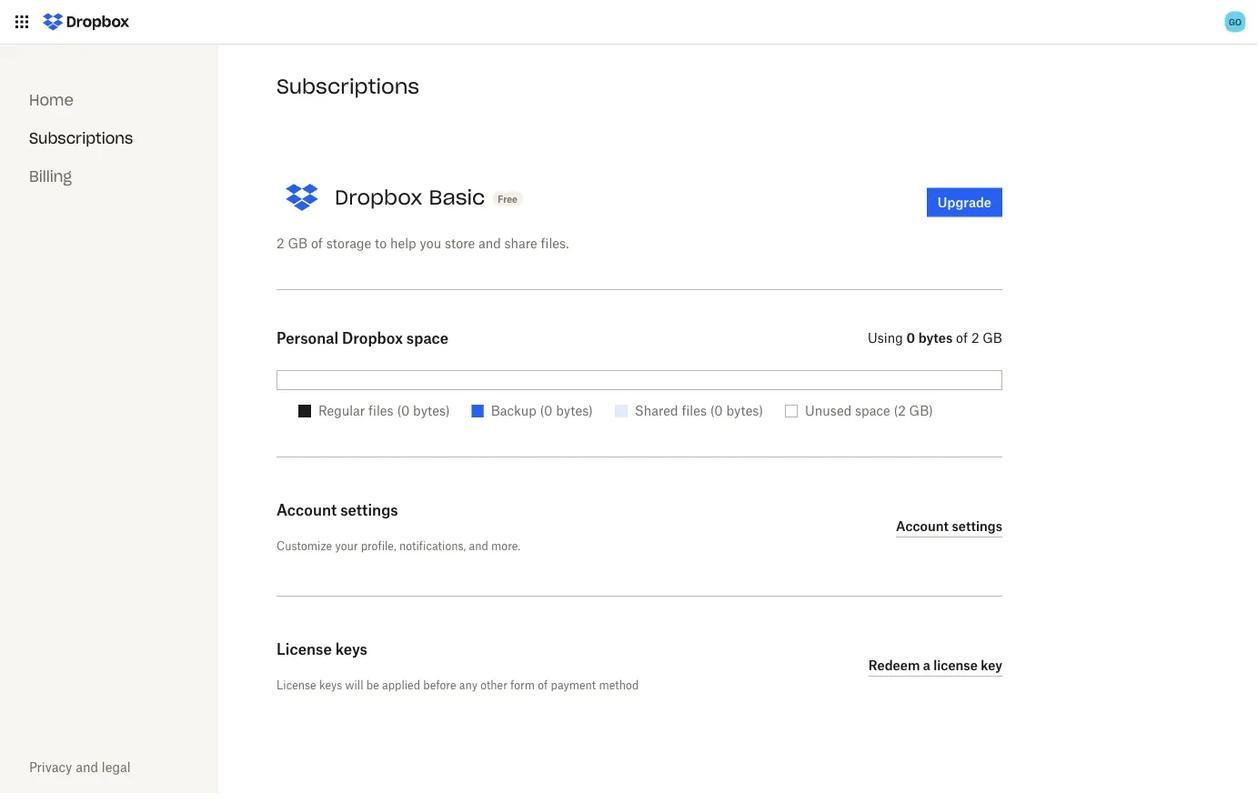 Task type: locate. For each thing, give the bounding box(es) containing it.
settings inside button
[[952, 519, 1002, 534]]

2 vertical spatial and
[[76, 760, 98, 775]]

be
[[366, 678, 379, 692]]

account
[[277, 501, 337, 519], [896, 519, 949, 534]]

and left legal
[[76, 760, 98, 775]]

0 horizontal spatial gb
[[288, 235, 308, 251]]

of right bytes
[[956, 330, 968, 345]]

(0 right shared
[[710, 403, 723, 418]]

of left storage
[[311, 235, 323, 251]]

personal dropbox space
[[277, 329, 449, 347]]

2 left storage
[[277, 235, 284, 251]]

1 vertical spatial license
[[277, 678, 316, 692]]

license for license keys will be applied before any other form of payment method
[[277, 678, 316, 692]]

3 (0 from the left
[[710, 403, 723, 418]]

privacy and legal link
[[29, 760, 131, 775]]

more.
[[491, 539, 521, 553]]

shared files (0 bytes)
[[635, 403, 763, 418]]

of
[[311, 235, 323, 251], [956, 330, 968, 345], [538, 678, 548, 692]]

home link
[[29, 91, 74, 109]]

storage
[[326, 235, 371, 251]]

basic
[[429, 184, 485, 210]]

bytes) left backup
[[413, 403, 450, 418]]

share
[[505, 235, 537, 251]]

regular
[[318, 403, 365, 418]]

(0
[[397, 403, 410, 418], [540, 403, 553, 418], [710, 403, 723, 418]]

dropbox
[[335, 184, 423, 210], [342, 329, 403, 347]]

0 horizontal spatial subscriptions
[[29, 129, 133, 147]]

keys
[[335, 640, 367, 658], [319, 678, 342, 692]]

1 horizontal spatial subscriptions
[[277, 74, 419, 99]]

bytes) left unused
[[726, 403, 763, 418]]

1 horizontal spatial settings
[[952, 519, 1002, 534]]

2 horizontal spatial (0
[[710, 403, 723, 418]]

gb left storage
[[288, 235, 308, 251]]

gb
[[288, 235, 308, 251], [983, 330, 1002, 345]]

account settings button
[[896, 516, 1002, 538]]

help
[[390, 235, 416, 251]]

space left the (2 at the right bottom of the page
[[855, 403, 890, 418]]

go button
[[1221, 7, 1250, 36]]

2
[[277, 235, 284, 251], [971, 330, 979, 345]]

of right form
[[538, 678, 548, 692]]

0 horizontal spatial of
[[311, 235, 323, 251]]

1 bytes) from the left
[[413, 403, 450, 418]]

unused
[[805, 403, 852, 418]]

2 (0 from the left
[[540, 403, 553, 418]]

bytes)
[[413, 403, 450, 418], [556, 403, 593, 418], [726, 403, 763, 418]]

(0 right backup
[[540, 403, 553, 418]]

store
[[445, 235, 475, 251]]

1 vertical spatial space
[[855, 403, 890, 418]]

your
[[335, 539, 358, 553]]

2 files from the left
[[682, 403, 707, 418]]

0 horizontal spatial space
[[406, 329, 449, 347]]

(0 right regular
[[397, 403, 410, 418]]

0 horizontal spatial files
[[369, 403, 394, 418]]

home
[[29, 91, 74, 109]]

gb right bytes
[[983, 330, 1002, 345]]

2 horizontal spatial of
[[956, 330, 968, 345]]

shared
[[635, 403, 678, 418]]

0 horizontal spatial account
[[277, 501, 337, 519]]

settings
[[340, 501, 398, 519], [952, 519, 1002, 534]]

privacy and legal
[[29, 760, 131, 775]]

redeem a license key
[[868, 658, 1002, 673]]

0 vertical spatial keys
[[335, 640, 367, 658]]

1 vertical spatial gb
[[983, 330, 1002, 345]]

space up regular files (0 bytes)
[[406, 329, 449, 347]]

2 license from the top
[[277, 678, 316, 692]]

files right shared
[[682, 403, 707, 418]]

1 (0 from the left
[[397, 403, 410, 418]]

dropbox right "personal" at the left of the page
[[342, 329, 403, 347]]

1 horizontal spatial bytes)
[[556, 403, 593, 418]]

0 vertical spatial license
[[277, 640, 332, 658]]

you
[[420, 235, 441, 251]]

bytes) for shared files (0 bytes)
[[726, 403, 763, 418]]

and right store
[[478, 235, 501, 251]]

dropbox logo image
[[36, 7, 136, 36]]

billing link
[[29, 167, 72, 186]]

applied
[[382, 678, 420, 692]]

0 vertical spatial space
[[406, 329, 449, 347]]

keys left will
[[319, 678, 342, 692]]

files
[[369, 403, 394, 418], [682, 403, 707, 418]]

redeem
[[868, 658, 920, 673]]

account settings
[[277, 501, 398, 519], [896, 519, 1002, 534]]

1 horizontal spatial of
[[538, 678, 548, 692]]

notifications,
[[399, 539, 466, 553]]

1 horizontal spatial files
[[682, 403, 707, 418]]

form
[[510, 678, 535, 692]]

0 horizontal spatial 2
[[277, 235, 284, 251]]

upgrade button
[[927, 188, 1002, 217]]

to
[[375, 235, 387, 251]]

2 gb of storage to help you store and share files.
[[277, 235, 569, 251]]

0 horizontal spatial account settings
[[277, 501, 398, 519]]

billing
[[29, 167, 72, 186]]

2 right bytes
[[971, 330, 979, 345]]

0
[[907, 330, 915, 345]]

method
[[599, 678, 639, 692]]

0 horizontal spatial bytes)
[[413, 403, 450, 418]]

backup (0 bytes)
[[491, 403, 593, 418]]

1 license from the top
[[277, 640, 332, 658]]

0 vertical spatial of
[[311, 235, 323, 251]]

1 horizontal spatial 2
[[971, 330, 979, 345]]

2 horizontal spatial bytes)
[[726, 403, 763, 418]]

space
[[406, 329, 449, 347], [855, 403, 890, 418]]

files right regular
[[369, 403, 394, 418]]

bytes
[[919, 330, 953, 345]]

license keys
[[277, 640, 367, 658]]

and left more.
[[469, 539, 488, 553]]

2 bytes) from the left
[[556, 403, 593, 418]]

1 vertical spatial of
[[956, 330, 968, 345]]

1 files from the left
[[369, 403, 394, 418]]

1 horizontal spatial account
[[896, 519, 949, 534]]

any
[[459, 678, 477, 692]]

backup
[[491, 403, 536, 418]]

3 bytes) from the left
[[726, 403, 763, 418]]

gb)
[[909, 403, 933, 418]]

0 horizontal spatial settings
[[340, 501, 398, 519]]

keys up will
[[335, 640, 367, 658]]

1 vertical spatial 2
[[971, 330, 979, 345]]

0 horizontal spatial (0
[[397, 403, 410, 418]]

license
[[277, 640, 332, 658], [277, 678, 316, 692]]

and
[[478, 235, 501, 251], [469, 539, 488, 553], [76, 760, 98, 775]]

using
[[868, 330, 903, 345]]

bytes) right backup
[[556, 403, 593, 418]]

files for regular
[[369, 403, 394, 418]]

1 vertical spatial keys
[[319, 678, 342, 692]]

1 horizontal spatial (0
[[540, 403, 553, 418]]

subscriptions
[[277, 74, 419, 99], [29, 129, 133, 147]]

dropbox up to at the top left of page
[[335, 184, 423, 210]]



Task type: describe. For each thing, give the bounding box(es) containing it.
keys for license keys will be applied before any other form of payment method
[[319, 678, 342, 692]]

1 horizontal spatial space
[[855, 403, 890, 418]]

legal
[[102, 760, 131, 775]]

2 vertical spatial of
[[538, 678, 548, 692]]

keys for license keys
[[335, 640, 367, 658]]

regular files (0 bytes)
[[318, 403, 450, 418]]

(2
[[894, 403, 906, 418]]

customize
[[277, 539, 332, 553]]

profile,
[[361, 539, 396, 553]]

a
[[923, 658, 930, 673]]

go
[[1229, 16, 1242, 27]]

personal
[[277, 329, 338, 347]]

redeem a license key button
[[868, 655, 1002, 677]]

files for shared
[[682, 403, 707, 418]]

privacy
[[29, 760, 72, 775]]

account inside button
[[896, 519, 949, 534]]

upgrade
[[938, 195, 992, 210]]

unused space (2 gb)
[[805, 403, 933, 418]]

dropbox basic
[[335, 184, 485, 210]]

license for license keys
[[277, 640, 332, 658]]

subscriptions link
[[29, 129, 133, 147]]

payment
[[551, 678, 596, 692]]

0 vertical spatial dropbox
[[335, 184, 423, 210]]

0 vertical spatial and
[[478, 235, 501, 251]]

1 vertical spatial subscriptions
[[29, 129, 133, 147]]

bytes) for regular files (0 bytes)
[[413, 403, 450, 418]]

other
[[480, 678, 507, 692]]

will
[[345, 678, 363, 692]]

key
[[981, 658, 1002, 673]]

1 vertical spatial and
[[469, 539, 488, 553]]

1 horizontal spatial account settings
[[896, 519, 1002, 534]]

1 vertical spatial dropbox
[[342, 329, 403, 347]]

1 horizontal spatial gb
[[983, 330, 1002, 345]]

license
[[934, 658, 978, 673]]

using 0 bytes of 2 gb
[[868, 330, 1002, 345]]

files.
[[541, 235, 569, 251]]

license keys will be applied before any other form of payment method
[[277, 678, 639, 692]]

free
[[498, 193, 518, 204]]

0 vertical spatial 2
[[277, 235, 284, 251]]

(0 for regular
[[397, 403, 410, 418]]

customize your profile, notifications, and more.
[[277, 539, 521, 553]]

(0 for shared
[[710, 403, 723, 418]]

0 vertical spatial gb
[[288, 235, 308, 251]]

0 vertical spatial subscriptions
[[277, 74, 419, 99]]

before
[[423, 678, 456, 692]]



Task type: vqa. For each thing, say whether or not it's contained in the screenshot.
09-
no



